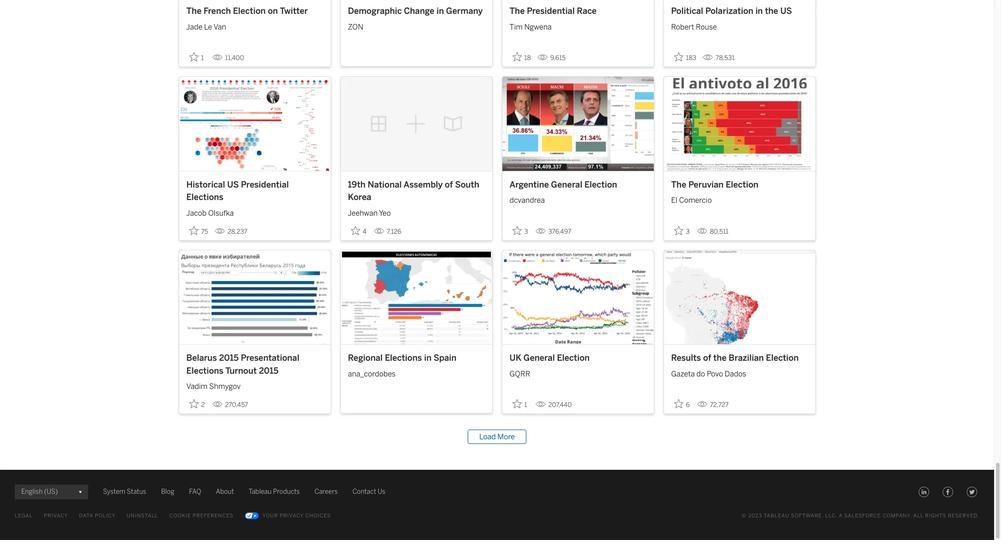 Task type: locate. For each thing, give the bounding box(es) containing it.
add favorite button for argentine general election
[[510, 223, 532, 238]]

1 inside button
[[525, 401, 527, 409]]

presentational
[[241, 353, 300, 363]]

the presidential race
[[510, 6, 597, 16]]

of
[[445, 180, 453, 190], [704, 353, 712, 363]]

0 vertical spatial presidential
[[527, 6, 575, 16]]

vadim
[[186, 382, 208, 391]]

0 vertical spatial the
[[766, 6, 779, 16]]

1 vertical spatial of
[[704, 353, 712, 363]]

0 horizontal spatial us
[[227, 180, 239, 190]]

contact us link
[[353, 487, 386, 498]]

3 for the
[[686, 228, 690, 236]]

jacob olsufka link
[[186, 204, 323, 219]]

in right change
[[437, 6, 444, 16]]

products
[[273, 488, 300, 496]]

1 for 11,400
[[201, 54, 204, 62]]

1 horizontal spatial in
[[437, 6, 444, 16]]

183
[[686, 54, 697, 62]]

regional
[[348, 353, 383, 363]]

in for elections
[[424, 353, 432, 363]]

7,126 views element
[[370, 224, 405, 239]]

workbook thumbnail image
[[179, 77, 331, 171], [341, 77, 492, 171], [503, 77, 654, 171], [664, 77, 816, 171], [179, 250, 331, 344], [341, 250, 492, 344], [503, 250, 654, 344], [664, 250, 816, 344]]

assembly
[[404, 180, 443, 190]]

(us)
[[44, 488, 58, 496]]

1 horizontal spatial tableau
[[764, 513, 790, 519]]

1 vertical spatial presidential
[[241, 180, 289, 190]]

2015 up the turnout
[[219, 353, 239, 363]]

tableau up your
[[249, 488, 272, 496]]

tableau products
[[249, 488, 300, 496]]

Add Favorite button
[[510, 50, 534, 65]]

belarus 2015 presentational elections turnout 2015 link
[[186, 352, 323, 378]]

3 left 80,511 views element
[[686, 228, 690, 236]]

gazeta do povo dados link
[[672, 365, 808, 380]]

cookie preferences
[[170, 513, 234, 519]]

the up tim
[[510, 6, 525, 16]]

2
[[201, 401, 205, 409]]

in inside political polarization in the us link
[[756, 6, 763, 16]]

presidential up jacob olsufka link
[[241, 180, 289, 190]]

11,400
[[225, 54, 244, 62]]

regional elections in spain link
[[348, 352, 485, 365]]

company.
[[883, 513, 913, 519]]

election up el comercio link
[[726, 180, 759, 190]]

privacy down selected language element
[[44, 513, 68, 519]]

workbook thumbnail image for the peruvian election
[[664, 77, 816, 171]]

your privacy choices link
[[245, 511, 331, 522]]

1 vertical spatial 1
[[525, 401, 527, 409]]

load more button
[[468, 430, 527, 444]]

election for argentine general election
[[585, 180, 618, 190]]

add favorite button down gazeta
[[672, 397, 694, 412]]

0 horizontal spatial 1
[[201, 54, 204, 62]]

privacy right your
[[280, 513, 304, 519]]

uninstall link
[[127, 511, 158, 522]]

0 vertical spatial of
[[445, 180, 453, 190]]

preferences
[[193, 513, 234, 519]]

election up jade le van link
[[233, 6, 266, 16]]

0 horizontal spatial tableau
[[249, 488, 272, 496]]

privacy
[[44, 513, 68, 519], [280, 513, 304, 519]]

zon
[[348, 23, 364, 31]]

add favorite button containing 3
[[510, 223, 532, 238]]

the
[[766, 6, 779, 16], [714, 353, 727, 363]]

election up the dcvandrea 'link'
[[585, 180, 618, 190]]

election up gqrr link
[[557, 353, 590, 363]]

the up jade
[[186, 6, 202, 16]]

0 horizontal spatial of
[[445, 180, 453, 190]]

the peruvian election
[[672, 180, 759, 190]]

careers
[[315, 488, 338, 496]]

workbook thumbnail image for regional elections in spain
[[341, 250, 492, 344]]

0 vertical spatial 2015
[[219, 353, 239, 363]]

9,615
[[551, 54, 566, 62]]

1 horizontal spatial privacy
[[280, 513, 304, 519]]

19th national assembly of south korea link
[[348, 179, 485, 204]]

©
[[742, 513, 747, 519]]

add favorite button down the dcvandrea
[[510, 223, 532, 238]]

1 vertical spatial us
[[227, 180, 239, 190]]

of up gazeta do povo dados
[[704, 353, 712, 363]]

elections for belarus 2015 presentational elections turnout 2015
[[186, 366, 224, 376]]

data policy link
[[79, 511, 116, 522]]

add favorite button containing 6
[[672, 397, 694, 412]]

workbook thumbnail image for results of the brazilian election
[[664, 250, 816, 344]]

add favorite button down jacob
[[186, 223, 211, 238]]

2015
[[219, 353, 239, 363], [259, 366, 279, 376]]

3 inside button
[[686, 228, 690, 236]]

207,440
[[549, 401, 572, 409]]

belarus
[[186, 353, 217, 363]]

0 vertical spatial tableau
[[249, 488, 272, 496]]

do
[[697, 370, 706, 378]]

elections down belarus
[[186, 366, 224, 376]]

2 3 from the left
[[686, 228, 690, 236]]

1 privacy from the left
[[44, 513, 68, 519]]

in for polarization
[[756, 6, 763, 16]]

in up robert rouse link
[[756, 6, 763, 16]]

shmygov
[[209, 382, 241, 391]]

elections up ana_cordobes link
[[385, 353, 422, 363]]

0 vertical spatial general
[[551, 180, 583, 190]]

llc,
[[826, 513, 838, 519]]

2 vertical spatial elections
[[186, 366, 224, 376]]

2023
[[749, 513, 763, 519]]

presidential up ngwena
[[527, 6, 575, 16]]

add favorite button down robert
[[672, 50, 700, 65]]

19th
[[348, 180, 366, 190]]

reserved.
[[949, 513, 980, 519]]

1 vertical spatial general
[[524, 353, 555, 363]]

in inside demographic change in germany link
[[437, 6, 444, 16]]

0 horizontal spatial privacy
[[44, 513, 68, 519]]

0 vertical spatial elections
[[186, 192, 224, 203]]

el
[[672, 196, 678, 205]]

workbook thumbnail image for uk general election
[[503, 250, 654, 344]]

2015 down presentational
[[259, 366, 279, 376]]

1 vertical spatial the
[[714, 353, 727, 363]]

general for uk
[[524, 353, 555, 363]]

the inside the presidential race link
[[510, 6, 525, 16]]

1 horizontal spatial the
[[510, 6, 525, 16]]

the inside the french election on twitter 'link'
[[186, 6, 202, 16]]

zon link
[[348, 18, 485, 33]]

376,497
[[549, 228, 572, 236]]

80,511 views element
[[694, 224, 733, 239]]

2 horizontal spatial in
[[756, 6, 763, 16]]

72,727
[[711, 401, 729, 409]]

workbook thumbnail image for belarus 2015 presentational elections turnout 2015
[[179, 250, 331, 344]]

0 horizontal spatial the
[[186, 6, 202, 16]]

election inside 'link'
[[233, 6, 266, 16]]

28,237 views element
[[211, 224, 251, 239]]

in inside regional elections in spain link
[[424, 353, 432, 363]]

3 left 376,497 views element
[[525, 228, 528, 236]]

0 horizontal spatial the
[[714, 353, 727, 363]]

1 left 11,400 views "element"
[[201, 54, 204, 62]]

contact
[[353, 488, 376, 496]]

spain
[[434, 353, 457, 363]]

tableau products link
[[249, 487, 300, 498]]

0 horizontal spatial in
[[424, 353, 432, 363]]

general up the dcvandrea 'link'
[[551, 180, 583, 190]]

0 vertical spatial us
[[781, 6, 793, 16]]

all
[[914, 513, 924, 519]]

Add Favorite button
[[186, 397, 209, 412]]

political polarization in the us link
[[672, 5, 808, 18]]

the up povo
[[714, 353, 727, 363]]

in left spain
[[424, 353, 432, 363]]

0 horizontal spatial presidential
[[241, 180, 289, 190]]

elections down historical
[[186, 192, 224, 203]]

elections inside belarus 2015 presentational elections turnout 2015
[[186, 366, 224, 376]]

1 left 207,440 views element
[[525, 401, 527, 409]]

add favorite button containing 75
[[186, 223, 211, 238]]

results of the brazilian election link
[[672, 352, 808, 365]]

ana_cordobes link
[[348, 365, 485, 380]]

1 3 from the left
[[525, 228, 528, 236]]

us
[[781, 6, 793, 16], [227, 180, 239, 190]]

olsufka
[[208, 209, 234, 218]]

elections inside historical us presidential elections
[[186, 192, 224, 203]]

the up robert rouse link
[[766, 6, 779, 16]]

your
[[263, 513, 278, 519]]

Add Favorite button
[[348, 223, 370, 238]]

uk
[[510, 353, 522, 363]]

1 horizontal spatial the
[[766, 6, 779, 16]]

tableau right 2023
[[764, 513, 790, 519]]

376,497 views element
[[532, 224, 575, 239]]

dcvandrea
[[510, 196, 545, 205]]

french
[[204, 6, 231, 16]]

add favorite button for results of the brazilian election
[[672, 397, 694, 412]]

more
[[498, 433, 515, 441]]

9,615 views element
[[534, 51, 570, 66]]

0 horizontal spatial 3
[[525, 228, 528, 236]]

the inside the peruvian election link
[[672, 180, 687, 190]]

elections for historical us presidential elections
[[186, 192, 224, 203]]

the up el
[[672, 180, 687, 190]]

1 horizontal spatial 2015
[[259, 366, 279, 376]]

1 horizontal spatial us
[[781, 6, 793, 16]]

regional elections in spain
[[348, 353, 457, 363]]

1 horizontal spatial 1
[[525, 401, 527, 409]]

2 horizontal spatial the
[[672, 180, 687, 190]]

general
[[551, 180, 583, 190], [524, 353, 555, 363]]

of left the south
[[445, 180, 453, 190]]

argentine
[[510, 180, 549, 190]]

election right brazilian
[[767, 353, 799, 363]]

argentine general election
[[510, 180, 618, 190]]

0 vertical spatial 1
[[201, 54, 204, 62]]

load more
[[480, 433, 515, 441]]

270,457 views element
[[209, 398, 252, 413]]

general right uk
[[524, 353, 555, 363]]

1 horizontal spatial 3
[[686, 228, 690, 236]]

add favorite button down jade
[[186, 50, 209, 65]]

jacob olsufka
[[186, 209, 234, 218]]

Add Favorite button
[[186, 50, 209, 65], [672, 50, 700, 65], [186, 223, 211, 238], [510, 223, 532, 238], [672, 397, 694, 412]]

1 for 207,440
[[525, 401, 527, 409]]

Add Favorite button
[[510, 397, 532, 412]]

status
[[127, 488, 146, 496]]

results of the brazilian election
[[672, 353, 799, 363]]

the
[[186, 6, 202, 16], [510, 6, 525, 16], [672, 180, 687, 190]]



Task type: describe. For each thing, give the bounding box(es) containing it.
workbook thumbnail image for argentine general election
[[503, 77, 654, 171]]

72,727 views element
[[694, 398, 733, 413]]

add favorite button containing 183
[[672, 50, 700, 65]]

1 vertical spatial elections
[[385, 353, 422, 363]]

jade le van
[[186, 23, 226, 31]]

ngwena
[[525, 23, 552, 31]]

historical us presidential elections link
[[186, 179, 323, 204]]

vadim shmygov
[[186, 382, 241, 391]]

blog
[[161, 488, 174, 496]]

78,531 views element
[[700, 51, 739, 66]]

18
[[525, 54, 531, 62]]

historical
[[186, 180, 225, 190]]

of inside 19th national assembly of south korea
[[445, 180, 453, 190]]

political
[[672, 6, 704, 16]]

policy
[[95, 513, 116, 519]]

uk general election
[[510, 353, 590, 363]]

data policy
[[79, 513, 116, 519]]

privacy link
[[44, 511, 68, 522]]

contact us
[[353, 488, 386, 496]]

gazeta do povo dados
[[672, 370, 747, 378]]

blog link
[[161, 487, 174, 498]]

rights
[[926, 513, 947, 519]]

general for argentine
[[551, 180, 583, 190]]

1 vertical spatial 2015
[[259, 366, 279, 376]]

argentine general election link
[[510, 179, 647, 191]]

us inside historical us presidential elections
[[227, 180, 239, 190]]

jade
[[186, 23, 203, 31]]

tim
[[510, 23, 523, 31]]

11,400 views element
[[209, 51, 248, 66]]

uk general election link
[[510, 352, 647, 365]]

1 horizontal spatial of
[[704, 353, 712, 363]]

election for uk general election
[[557, 353, 590, 363]]

legal
[[15, 513, 33, 519]]

system status
[[103, 488, 146, 496]]

tim ngwena
[[510, 23, 552, 31]]

jade le van link
[[186, 18, 323, 33]]

1 horizontal spatial presidential
[[527, 6, 575, 16]]

add favorite button for historical us presidential elections
[[186, 223, 211, 238]]

demographic change in germany link
[[348, 5, 485, 18]]

election for the french election on twitter
[[233, 6, 266, 16]]

salesforce
[[845, 513, 882, 519]]

peruvian
[[689, 180, 724, 190]]

7,126
[[387, 228, 402, 236]]

cookie
[[170, 513, 191, 519]]

demographic
[[348, 6, 402, 16]]

the french election on twitter link
[[186, 5, 323, 18]]

uninstall
[[127, 513, 158, 519]]

selected language element
[[21, 485, 82, 500]]

van
[[214, 23, 226, 31]]

english (us)
[[21, 488, 58, 496]]

robert rouse
[[672, 23, 717, 31]]

workbook thumbnail image for historical us presidential elections
[[179, 77, 331, 171]]

75
[[201, 228, 208, 236]]

jeehwan
[[348, 209, 378, 218]]

careers link
[[315, 487, 338, 498]]

4
[[363, 228, 367, 236]]

load
[[480, 433, 496, 441]]

the french election on twitter
[[186, 6, 308, 16]]

on
[[268, 6, 278, 16]]

south
[[455, 180, 480, 190]]

workbook thumbnail image for 19th national assembly of south korea
[[341, 77, 492, 171]]

0 horizontal spatial 2015
[[219, 353, 239, 363]]

system
[[103, 488, 125, 496]]

28,237
[[228, 228, 248, 236]]

207,440 views element
[[532, 398, 576, 413]]

Add Favorite button
[[672, 223, 694, 238]]

data
[[79, 513, 93, 519]]

gqrr
[[510, 370, 531, 378]]

software,
[[792, 513, 824, 519]]

in for change
[[437, 6, 444, 16]]

yeo
[[379, 209, 391, 218]]

national
[[368, 180, 402, 190]]

vadim shmygov link
[[186, 378, 323, 392]]

jeehwan yeo link
[[348, 204, 485, 219]]

twitter
[[280, 6, 308, 16]]

tim ngwena link
[[510, 18, 647, 33]]

comercio
[[680, 196, 712, 205]]

germany
[[446, 6, 483, 16]]

demographic change in germany
[[348, 6, 483, 16]]

2 privacy from the left
[[280, 513, 304, 519]]

brazilian
[[729, 353, 764, 363]]

the for the peruvian election
[[672, 180, 687, 190]]

dados
[[725, 370, 747, 378]]

rouse
[[696, 23, 717, 31]]

80,511
[[711, 228, 729, 236]]

election for the peruvian election
[[726, 180, 759, 190]]

povo
[[707, 370, 724, 378]]

ana_cordobes
[[348, 370, 396, 378]]

your privacy choices
[[263, 513, 331, 519]]

presidential inside historical us presidential elections
[[241, 180, 289, 190]]

about
[[216, 488, 234, 496]]

el comercio
[[672, 196, 712, 205]]

faq link
[[189, 487, 201, 498]]

robert
[[672, 23, 695, 31]]

1 vertical spatial tableau
[[764, 513, 790, 519]]

6
[[686, 401, 690, 409]]

the peruvian election link
[[672, 179, 808, 191]]

el comercio link
[[672, 191, 808, 206]]

historical us presidential elections
[[186, 180, 289, 203]]

3 for argentine
[[525, 228, 528, 236]]

turnout
[[225, 366, 257, 376]]

19th national assembly of south korea
[[348, 180, 480, 203]]

add favorite button containing 1
[[186, 50, 209, 65]]

race
[[577, 6, 597, 16]]

choices
[[306, 513, 331, 519]]

the for the presidential race
[[510, 6, 525, 16]]

the for the french election on twitter
[[186, 6, 202, 16]]



Task type: vqa. For each thing, say whether or not it's contained in the screenshot.


